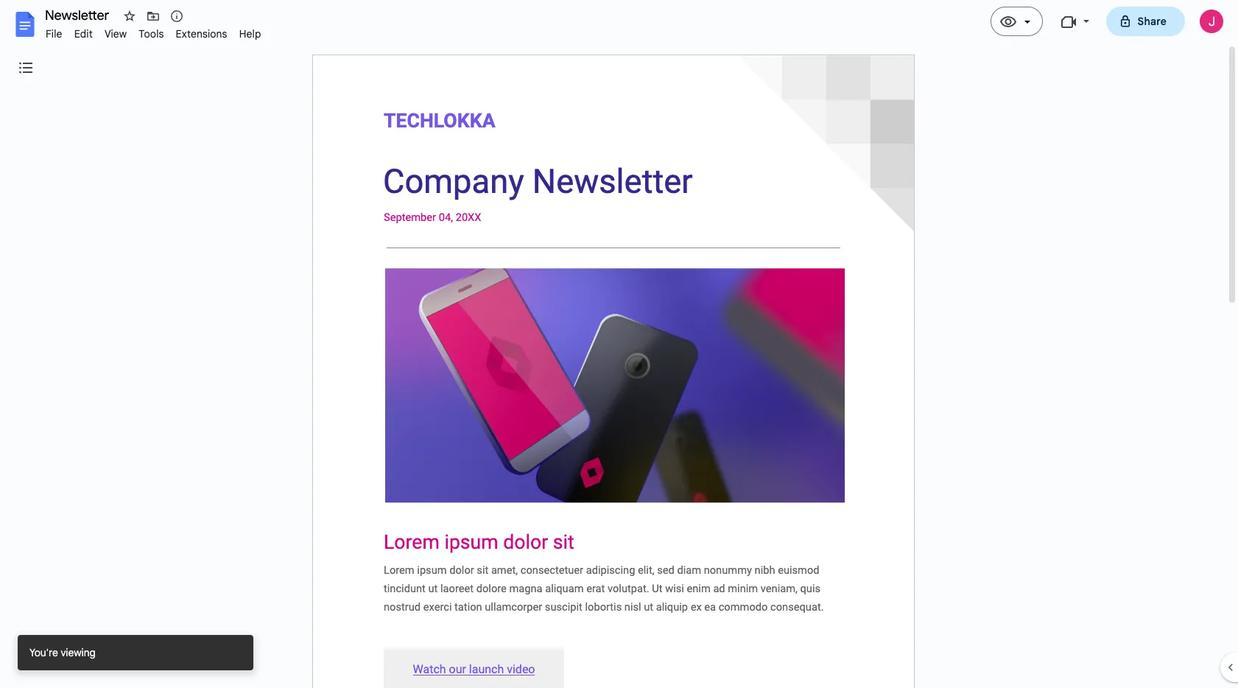 Task type: vqa. For each thing, say whether or not it's contained in the screenshot.
field
no



Task type: locate. For each thing, give the bounding box(es) containing it.
viewing
[[61, 646, 96, 659]]

file menu item
[[40, 25, 68, 43]]

menu bar containing file
[[40, 19, 267, 43]]

newsletter element
[[40, 6, 1238, 29]]

help
[[239, 27, 261, 41]]

Star checkbox
[[119, 6, 140, 27]]

newsletter
[[45, 7, 109, 24]]

menu bar
[[40, 19, 267, 43]]

tools menu item
[[133, 25, 170, 43]]

menu bar banner
[[0, 0, 1238, 688]]



Task type: describe. For each thing, give the bounding box(es) containing it.
share
[[1138, 15, 1167, 28]]

view menu item
[[99, 25, 133, 43]]

share button
[[1106, 7, 1185, 36]]

menu bar inside menu bar banner
[[40, 19, 267, 43]]

edit
[[74, 27, 93, 41]]

newsletter application
[[0, 0, 1238, 688]]

you're viewing
[[29, 646, 96, 659]]

file
[[46, 27, 62, 41]]

extensions menu item
[[170, 25, 233, 43]]

you're
[[29, 646, 58, 659]]

view
[[105, 27, 127, 41]]

help menu item
[[233, 25, 267, 43]]

edit menu item
[[68, 25, 99, 43]]

tools
[[139, 27, 164, 41]]

extensions
[[176, 27, 227, 41]]



